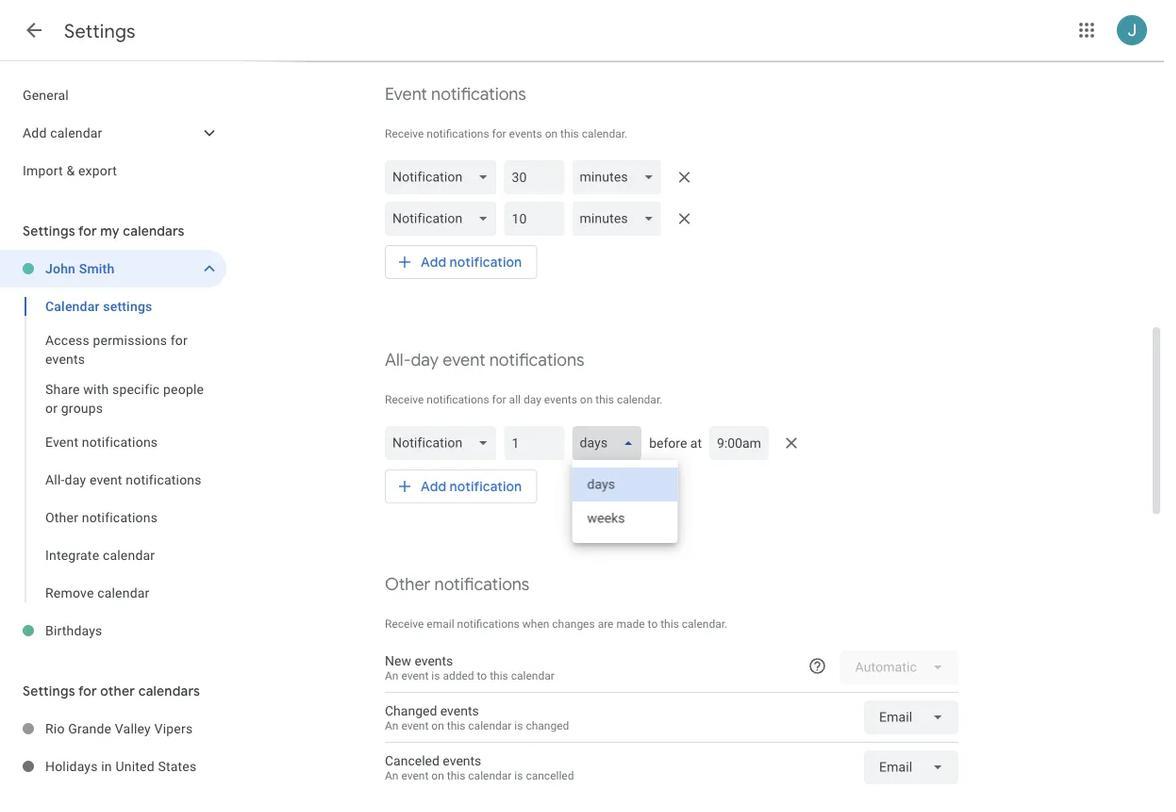Task type: vqa. For each thing, say whether or not it's contained in the screenshot.
Event
yes



Task type: describe. For each thing, give the bounding box(es) containing it.
events inside new events an event is added to this calendar
[[415, 654, 453, 669]]

receive for other
[[385, 618, 424, 631]]

integrate
[[45, 548, 99, 563]]

for for all-day event notifications
[[492, 393, 506, 407]]

calendar inside canceled events an event on this calendar is cancelled
[[468, 769, 512, 782]]

changed events an event on this calendar is changed
[[385, 704, 569, 732]]

add notification for notifications
[[421, 254, 522, 271]]

import
[[23, 163, 63, 178]]

is for canceled events
[[514, 769, 523, 782]]

this inside changed events an event on this calendar is changed
[[447, 719, 465, 732]]

export
[[78, 163, 117, 178]]

on for canceled
[[431, 769, 444, 782]]

holidays in united states link
[[45, 748, 226, 786]]

10 minutes before element
[[385, 198, 958, 240]]

0 vertical spatial day
[[411, 350, 439, 371]]

2 vertical spatial calendar.
[[682, 618, 728, 631]]

settings for my calendars tree
[[0, 250, 226, 650]]

1 vertical spatial calendar.
[[617, 393, 663, 407]]

go back image
[[23, 19, 45, 42]]

people
[[163, 382, 204, 397]]

the day before at 9am element
[[385, 423, 958, 543]]

permissions
[[93, 333, 167, 348]]

receive for all-
[[385, 393, 424, 407]]

john smith tree item
[[0, 250, 226, 288]]

Days in advance for notification number field
[[512, 426, 557, 460]]

events inside changed events an event on this calendar is changed
[[440, 704, 479, 719]]

calendars for settings for other calendars
[[138, 683, 200, 700]]

all- inside settings for my calendars tree
[[45, 472, 65, 488]]

2 horizontal spatial day
[[524, 393, 541, 407]]

receive notifications for all day events on this calendar.
[[385, 393, 663, 407]]

an for new events
[[385, 669, 399, 682]]

30 minutes before element
[[385, 157, 958, 198]]

tree containing general
[[0, 76, 226, 190]]

Time of day text field
[[717, 434, 761, 453]]

settings for other calendars
[[23, 683, 200, 700]]

groups
[[61, 400, 103, 416]]

settings for settings
[[64, 19, 136, 43]]

in
[[101, 759, 112, 775]]

settings for other calendars tree
[[0, 710, 226, 790]]

united
[[116, 759, 154, 775]]

before
[[649, 435, 687, 451]]

receive email notifications when changes are made to this calendar.
[[385, 618, 728, 631]]

to inside new events an event is added to this calendar
[[477, 669, 487, 682]]

event for new events
[[401, 669, 429, 682]]

rio grande valley vipers tree item
[[0, 710, 226, 748]]

integrate calendar
[[45, 548, 155, 563]]

1 option from the top
[[572, 468, 678, 502]]

2 option from the top
[[572, 502, 678, 536]]

minutes in advance for notification number field for 10 minutes before element
[[512, 202, 557, 236]]

all-day event notifications inside settings for my calendars tree
[[45, 472, 202, 488]]

events inside access permissions for events
[[45, 351, 85, 367]]

this inside new events an event is added to this calendar
[[490, 669, 508, 682]]

share with specific people or groups
[[45, 382, 204, 416]]

an for canceled events
[[385, 769, 399, 782]]

an for changed events
[[385, 719, 399, 732]]

add notification button for day
[[385, 464, 537, 509]]

rio grande valley vipers link
[[45, 710, 226, 748]]

email
[[427, 618, 454, 631]]

are
[[598, 618, 614, 631]]

calendar up &
[[50, 125, 102, 141]]

new events an event is added to this calendar
[[385, 654, 555, 682]]

john smith
[[45, 261, 115, 276]]

is inside new events an event is added to this calendar
[[431, 669, 440, 682]]

group containing calendar settings
[[0, 288, 226, 612]]

states
[[158, 759, 197, 775]]

when
[[522, 618, 549, 631]]

settings for my calendars
[[23, 223, 185, 240]]

is for changed events
[[514, 719, 523, 732]]

settings for settings for my calendars
[[23, 223, 75, 240]]

1 horizontal spatial other notifications
[[385, 574, 530, 596]]

add for all-
[[421, 478, 446, 495]]

settings
[[103, 299, 152, 314]]

on for receive
[[545, 127, 558, 141]]

on for changed
[[431, 719, 444, 732]]

1 horizontal spatial event notifications
[[385, 83, 526, 105]]

changes
[[552, 618, 595, 631]]

this inside canceled events an event on this calendar is cancelled
[[447, 769, 465, 782]]



Task type: locate. For each thing, give the bounding box(es) containing it.
other notifications
[[45, 510, 158, 525], [385, 574, 530, 596]]

on inside canceled events an event on this calendar is cancelled
[[431, 769, 444, 782]]

1 horizontal spatial all-day event notifications
[[385, 350, 584, 371]]

&
[[66, 163, 75, 178]]

1 receive from the top
[[385, 127, 424, 141]]

event up changed
[[401, 669, 429, 682]]

2 minutes in advance for notification number field from the top
[[512, 202, 557, 236]]

0 vertical spatial all-day event notifications
[[385, 350, 584, 371]]

0 vertical spatial add
[[23, 125, 47, 141]]

is inside changed events an event on this calendar is changed
[[514, 719, 523, 732]]

1 vertical spatial other notifications
[[385, 574, 530, 596]]

0 vertical spatial other notifications
[[45, 510, 158, 525]]

event for canceled events
[[401, 769, 429, 782]]

1 vertical spatial event notifications
[[45, 434, 158, 450]]

notification for notifications
[[450, 254, 522, 271]]

0 vertical spatial settings
[[64, 19, 136, 43]]

events inside canceled events an event on this calendar is cancelled
[[443, 754, 481, 769]]

1 add notification from the top
[[421, 254, 522, 271]]

2 vertical spatial an
[[385, 769, 399, 782]]

calendar down changed events an event on this calendar is changed
[[468, 769, 512, 782]]

notifications element
[[385, 157, 958, 240]]

0 vertical spatial all-
[[385, 350, 411, 371]]

1 an from the top
[[385, 669, 399, 682]]

calendars
[[123, 223, 185, 240], [138, 683, 200, 700]]

1 vertical spatial notification
[[450, 478, 522, 495]]

1 vertical spatial receive
[[385, 393, 424, 407]]

0 vertical spatial event notifications
[[385, 83, 526, 105]]

general
[[23, 87, 69, 103]]

0 vertical spatial calendars
[[123, 223, 185, 240]]

0 horizontal spatial all-day event notifications
[[45, 472, 202, 488]]

calendars right my
[[123, 223, 185, 240]]

on inside changed events an event on this calendar is changed
[[431, 719, 444, 732]]

an down changed
[[385, 769, 399, 782]]

Minutes in advance for notification number field
[[512, 160, 557, 194], [512, 202, 557, 236]]

add
[[23, 125, 47, 141], [421, 254, 446, 271], [421, 478, 446, 495]]

notification
[[450, 254, 522, 271], [450, 478, 522, 495]]

2 vertical spatial add
[[421, 478, 446, 495]]

all-day event notifications
[[385, 350, 584, 371], [45, 472, 202, 488]]

changed
[[385, 704, 437, 719]]

notifications
[[431, 83, 526, 105], [427, 127, 489, 141], [489, 350, 584, 371], [427, 393, 489, 407], [82, 434, 158, 450], [126, 472, 202, 488], [82, 510, 158, 525], [434, 574, 530, 596], [457, 618, 520, 631]]

remove
[[45, 585, 94, 601]]

import & export
[[23, 163, 117, 178]]

an up changed
[[385, 669, 399, 682]]

calendar
[[45, 299, 100, 314]]

1 horizontal spatial all-
[[385, 350, 411, 371]]

0 vertical spatial to
[[648, 618, 658, 631]]

event inside group
[[45, 434, 78, 450]]

settings heading
[[64, 19, 136, 43]]

is inside canceled events an event on this calendar is cancelled
[[514, 769, 523, 782]]

event
[[385, 83, 427, 105], [45, 434, 78, 450]]

1 vertical spatial other
[[385, 574, 431, 596]]

calendar down when
[[511, 669, 555, 682]]

0 vertical spatial an
[[385, 669, 399, 682]]

0 horizontal spatial day
[[65, 472, 86, 488]]

event inside canceled events an event on this calendar is cancelled
[[401, 769, 429, 782]]

day
[[411, 350, 439, 371], [524, 393, 541, 407], [65, 472, 86, 488]]

0 horizontal spatial event
[[45, 434, 78, 450]]

calendars for settings for my calendars
[[123, 223, 185, 240]]

unit of time selection list box
[[572, 460, 678, 543]]

with
[[83, 382, 109, 397]]

for for event notifications
[[492, 127, 506, 141]]

1 vertical spatial minutes in advance for notification number field
[[512, 202, 557, 236]]

smith
[[79, 261, 115, 276]]

0 horizontal spatial all-
[[45, 472, 65, 488]]

event notifications
[[385, 83, 526, 105], [45, 434, 158, 450]]

to right made
[[648, 618, 658, 631]]

other notifications up integrate calendar
[[45, 510, 158, 525]]

1 vertical spatial an
[[385, 719, 399, 732]]

an up the canceled
[[385, 719, 399, 732]]

settings right go back image
[[64, 19, 136, 43]]

0 vertical spatial notification
[[450, 254, 522, 271]]

event down groups
[[90, 472, 122, 488]]

0 vertical spatial minutes in advance for notification number field
[[512, 160, 557, 194]]

settings up rio
[[23, 683, 75, 700]]

receive
[[385, 127, 424, 141], [385, 393, 424, 407], [385, 618, 424, 631]]

my
[[100, 223, 120, 240]]

1 horizontal spatial event
[[385, 83, 427, 105]]

other up email
[[385, 574, 431, 596]]

3 receive from the top
[[385, 618, 424, 631]]

event up the canceled
[[401, 719, 429, 732]]

valley
[[115, 721, 151, 737]]

specific
[[112, 382, 160, 397]]

vipers
[[154, 721, 193, 737]]

calendar inside new events an event is added to this calendar
[[511, 669, 555, 682]]

event up receive notifications for all day events on this calendar.
[[443, 350, 485, 371]]

receive for event
[[385, 127, 424, 141]]

calendar up the remove calendar
[[103, 548, 155, 563]]

tree
[[0, 76, 226, 190]]

2 vertical spatial receive
[[385, 618, 424, 631]]

3 an from the top
[[385, 769, 399, 782]]

1 vertical spatial day
[[524, 393, 541, 407]]

1 horizontal spatial day
[[411, 350, 439, 371]]

new
[[385, 654, 411, 669]]

access
[[45, 333, 89, 348]]

other up 'integrate'
[[45, 510, 78, 525]]

calendar up canceled events an event on this calendar is cancelled
[[468, 719, 512, 732]]

1 horizontal spatial other
[[385, 574, 431, 596]]

0 horizontal spatial to
[[477, 669, 487, 682]]

for for calendar settings
[[171, 333, 188, 348]]

minutes in advance for notification number field inside the 30 minutes before element
[[512, 160, 557, 194]]

settings for settings for other calendars
[[23, 683, 75, 700]]

add notification button
[[385, 240, 537, 285], [385, 464, 537, 509]]

an inside canceled events an event on this calendar is cancelled
[[385, 769, 399, 782]]

holidays
[[45, 759, 98, 775]]

or
[[45, 400, 58, 416]]

0 vertical spatial is
[[431, 669, 440, 682]]

2 add notification button from the top
[[385, 464, 537, 509]]

changed
[[526, 719, 569, 732]]

other
[[100, 683, 135, 700]]

1 vertical spatial add notification
[[421, 478, 522, 495]]

all-
[[385, 350, 411, 371], [45, 472, 65, 488]]

calendar up birthdays tree item
[[97, 585, 150, 601]]

rio grande valley vipers
[[45, 721, 193, 737]]

birthdays link
[[45, 612, 226, 650]]

minutes in advance for notification number field inside 10 minutes before element
[[512, 202, 557, 236]]

an inside changed events an event on this calendar is changed
[[385, 719, 399, 732]]

event notifications inside group
[[45, 434, 158, 450]]

1 vertical spatial add notification button
[[385, 464, 537, 509]]

add notification
[[421, 254, 522, 271], [421, 478, 522, 495]]

other inside settings for my calendars tree
[[45, 510, 78, 525]]

share
[[45, 382, 80, 397]]

for
[[492, 127, 506, 141], [78, 223, 97, 240], [171, 333, 188, 348], [492, 393, 506, 407], [78, 683, 97, 700]]

event notifications up receive notifications for events on this calendar.
[[385, 83, 526, 105]]

calendar.
[[582, 127, 628, 141], [617, 393, 663, 407], [682, 618, 728, 631]]

all-day event notifications up "all"
[[385, 350, 584, 371]]

on
[[545, 127, 558, 141], [580, 393, 593, 407], [431, 719, 444, 732], [431, 769, 444, 782]]

2 vertical spatial settings
[[23, 683, 75, 700]]

cancelled
[[526, 769, 574, 782]]

calendar inside changed events an event on this calendar is changed
[[468, 719, 512, 732]]

this
[[560, 127, 579, 141], [596, 393, 614, 407], [661, 618, 679, 631], [490, 669, 508, 682], [447, 719, 465, 732], [447, 769, 465, 782]]

canceled events an event on this calendar is cancelled
[[385, 754, 574, 782]]

before at
[[649, 435, 702, 451]]

0 vertical spatial event
[[385, 83, 427, 105]]

0 vertical spatial calendar.
[[582, 127, 628, 141]]

all-day event notifications up integrate calendar
[[45, 472, 202, 488]]

calendar settings
[[45, 299, 152, 314]]

add notification button for notifications
[[385, 240, 537, 285]]

2 vertical spatial day
[[65, 472, 86, 488]]

0 horizontal spatial other
[[45, 510, 78, 525]]

other
[[45, 510, 78, 525], [385, 574, 431, 596]]

events
[[509, 127, 542, 141], [45, 351, 85, 367], [544, 393, 577, 407], [415, 654, 453, 669], [440, 704, 479, 719], [443, 754, 481, 769]]

calendar
[[50, 125, 102, 141], [103, 548, 155, 563], [97, 585, 150, 601], [511, 669, 555, 682], [468, 719, 512, 732], [468, 769, 512, 782]]

None field
[[385, 160, 504, 194], [572, 160, 669, 194], [385, 202, 504, 236], [572, 202, 669, 236], [385, 426, 504, 460], [572, 426, 649, 460], [864, 701, 958, 735], [864, 751, 958, 785], [385, 160, 504, 194], [572, 160, 669, 194], [385, 202, 504, 236], [572, 202, 669, 236], [385, 426, 504, 460], [572, 426, 649, 460], [864, 701, 958, 735], [864, 751, 958, 785]]

calendar. up before
[[617, 393, 663, 407]]

1 notification from the top
[[450, 254, 522, 271]]

is
[[431, 669, 440, 682], [514, 719, 523, 732], [514, 769, 523, 782]]

event inside group
[[90, 472, 122, 488]]

event for changed events
[[401, 719, 429, 732]]

1 vertical spatial to
[[477, 669, 487, 682]]

an inside new events an event is added to this calendar
[[385, 669, 399, 682]]

added
[[443, 669, 474, 682]]

made
[[616, 618, 645, 631]]

0 vertical spatial add notification
[[421, 254, 522, 271]]

group
[[0, 288, 226, 612]]

event inside new events an event is added to this calendar
[[401, 669, 429, 682]]

event
[[443, 350, 485, 371], [90, 472, 122, 488], [401, 669, 429, 682], [401, 719, 429, 732], [401, 769, 429, 782]]

birthdays tree item
[[0, 612, 226, 650]]

rio
[[45, 721, 65, 737]]

holidays in united states tree item
[[0, 748, 226, 786]]

1 vertical spatial all-day event notifications
[[45, 472, 202, 488]]

0 vertical spatial add notification button
[[385, 240, 537, 285]]

to right added
[[477, 669, 487, 682]]

0 horizontal spatial other notifications
[[45, 510, 158, 525]]

settings
[[64, 19, 136, 43], [23, 223, 75, 240], [23, 683, 75, 700]]

2 receive from the top
[[385, 393, 424, 407]]

calendars up "vipers"
[[138, 683, 200, 700]]

calendar. up the 30 minutes before element
[[582, 127, 628, 141]]

add calendar
[[23, 125, 102, 141]]

2 an from the top
[[385, 719, 399, 732]]

1 vertical spatial calendars
[[138, 683, 200, 700]]

event notifications down groups
[[45, 434, 158, 450]]

is left added
[[431, 669, 440, 682]]

0 vertical spatial other
[[45, 510, 78, 525]]

to
[[648, 618, 658, 631], [477, 669, 487, 682]]

0 horizontal spatial event notifications
[[45, 434, 158, 450]]

receive notifications for events on this calendar.
[[385, 127, 628, 141]]

1 horizontal spatial to
[[648, 618, 658, 631]]

grande
[[68, 721, 111, 737]]

0 vertical spatial receive
[[385, 127, 424, 141]]

2 notification from the top
[[450, 478, 522, 495]]

1 vertical spatial is
[[514, 719, 523, 732]]

minutes in advance for notification number field for the 30 minutes before element
[[512, 160, 557, 194]]

all
[[509, 393, 521, 407]]

event down changed
[[401, 769, 429, 782]]

1 minutes in advance for notification number field from the top
[[512, 160, 557, 194]]

1 vertical spatial event
[[45, 434, 78, 450]]

birthdays
[[45, 623, 102, 639]]

2 add notification from the top
[[421, 478, 522, 495]]

canceled
[[385, 754, 440, 769]]

1 add notification button from the top
[[385, 240, 537, 285]]

access permissions for events
[[45, 333, 188, 367]]

day inside settings for my calendars tree
[[65, 472, 86, 488]]

1 vertical spatial settings
[[23, 223, 75, 240]]

at
[[690, 435, 702, 451]]

event inside changed events an event on this calendar is changed
[[401, 719, 429, 732]]

other notifications inside settings for my calendars tree
[[45, 510, 158, 525]]

1 vertical spatial all-
[[45, 472, 65, 488]]

remove calendar
[[45, 585, 150, 601]]

settings up john on the top of the page
[[23, 223, 75, 240]]

option
[[572, 468, 678, 502], [572, 502, 678, 536]]

john
[[45, 261, 76, 276]]

add for event
[[421, 254, 446, 271]]

notification for day
[[450, 478, 522, 495]]

for inside access permissions for events
[[171, 333, 188, 348]]

is left cancelled
[[514, 769, 523, 782]]

add notification for day
[[421, 478, 522, 495]]

other notifications up email
[[385, 574, 530, 596]]

is left changed
[[514, 719, 523, 732]]

1 vertical spatial add
[[421, 254, 446, 271]]

calendar. right made
[[682, 618, 728, 631]]

holidays in united states
[[45, 759, 197, 775]]

an
[[385, 669, 399, 682], [385, 719, 399, 732], [385, 769, 399, 782]]

2 vertical spatial is
[[514, 769, 523, 782]]



